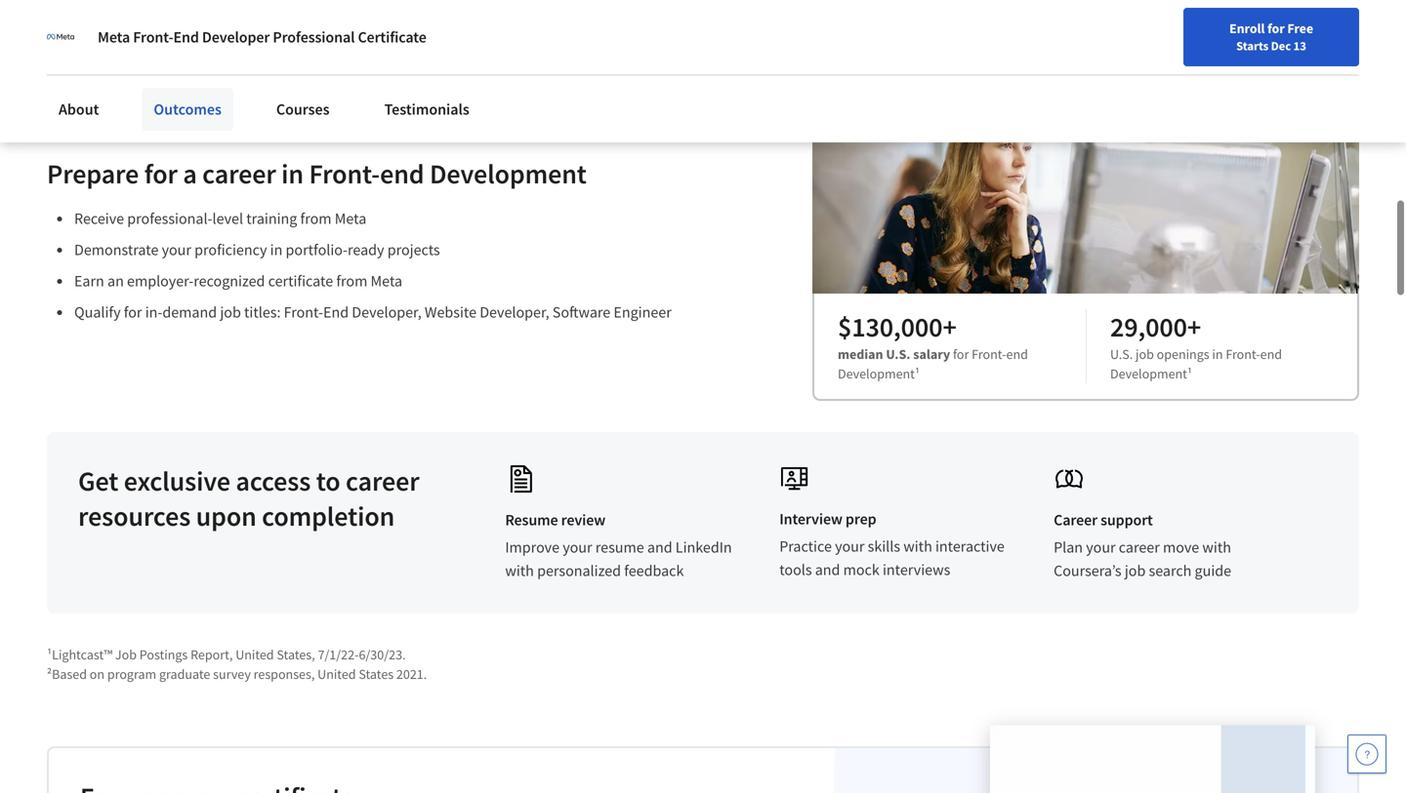 Task type: locate. For each thing, give the bounding box(es) containing it.
upon
[[196, 499, 257, 534]]

front- inside 29,000 + u.s. job openings in front-end development
[[1226, 346, 1260, 363]]

0 horizontal spatial career
[[202, 157, 276, 191]]

resources
[[78, 499, 191, 534]]

linkedin
[[676, 538, 732, 558]]

for inside "enroll for free starts dec 13"
[[1268, 20, 1285, 37]]

+
[[943, 310, 957, 344], [1187, 310, 1201, 344]]

in down training
[[270, 240, 283, 260]]

your for interview prep practice your skills with interactive tools and mock interviews
[[835, 537, 865, 557]]

in
[[281, 157, 304, 191], [270, 240, 283, 260], [1212, 346, 1223, 363]]

resume
[[505, 511, 558, 530]]

your up personalized
[[563, 538, 592, 558]]

0 vertical spatial job
[[220, 303, 241, 322]]

career right to
[[346, 464, 419, 498]]

developer, right website
[[480, 303, 549, 322]]

0 horizontal spatial u.s.
[[886, 346, 911, 363]]

for
[[1268, 20, 1285, 37], [144, 157, 178, 191], [124, 303, 142, 322], [953, 346, 969, 363]]

end
[[380, 157, 424, 191], [1006, 346, 1028, 363], [1260, 346, 1282, 363]]

development inside for front-end development
[[838, 365, 915, 383]]

end down testimonials link
[[380, 157, 424, 191]]

career support plan your career move with coursera's job search guide
[[1054, 511, 1232, 581]]

meta right meta image at top left
[[98, 27, 130, 47]]

¹lightcast™ job postings report, united states, 7/1/22-6/30/23. ²based on program graduate survey responses, united states 2021.
[[47, 646, 427, 684]]

meta up qualify for in-demand job titles: front-end developer, website developer, software engineer
[[371, 271, 402, 291]]

0 horizontal spatial meta
[[98, 27, 130, 47]]

from down ready
[[336, 271, 368, 291]]

courses link
[[265, 88, 341, 131]]

meta up ready
[[335, 209, 366, 228]]

job
[[220, 303, 241, 322], [1136, 346, 1154, 363], [1125, 561, 1146, 581]]

¹lightcast™
[[47, 646, 112, 664]]

for left a
[[144, 157, 178, 191]]

1 vertical spatial from
[[336, 271, 368, 291]]

career down support
[[1119, 538, 1160, 558]]

with inside 'resume review improve your resume and linkedin with personalized feedback'
[[505, 561, 534, 581]]

front- right salary
[[972, 346, 1006, 363]]

0 horizontal spatial united
[[236, 646, 274, 664]]

states,
[[277, 646, 315, 664]]

1 horizontal spatial +
[[1187, 310, 1201, 344]]

meta
[[98, 27, 130, 47], [335, 209, 366, 228], [371, 271, 402, 291]]

united
[[236, 646, 274, 664], [318, 666, 356, 684]]

1 + from the left
[[943, 310, 957, 344]]

end left developer
[[173, 27, 199, 47]]

None search field
[[278, 12, 601, 51]]

0 horizontal spatial developer,
[[352, 303, 422, 322]]

meta front-end developer professional certificate
[[98, 27, 427, 47]]

review
[[561, 511, 606, 530]]

0 vertical spatial from
[[300, 209, 332, 228]]

1 ¹ from the left
[[915, 365, 920, 383]]

tools
[[780, 560, 812, 580]]

for right salary
[[953, 346, 969, 363]]

0 horizontal spatial with
[[505, 561, 534, 581]]

united up "survey"
[[236, 646, 274, 664]]

1 horizontal spatial united
[[318, 666, 356, 684]]

and up feedback
[[647, 538, 672, 558]]

1 vertical spatial end
[[323, 303, 349, 322]]

2 vertical spatial in
[[1212, 346, 1223, 363]]

+ inside 29,000 + u.s. job openings in front-end development
[[1187, 310, 1201, 344]]

your inside interview prep practice your skills with interactive tools and mock interviews
[[835, 537, 865, 557]]

end right the openings
[[1260, 346, 1282, 363]]

2 vertical spatial job
[[1125, 561, 1146, 581]]

2 vertical spatial career
[[1119, 538, 1160, 558]]

end down certificate
[[323, 303, 349, 322]]

0 vertical spatial united
[[236, 646, 274, 664]]

1 vertical spatial and
[[815, 560, 840, 580]]

your inside career support plan your career move with coursera's job search guide
[[1086, 538, 1116, 558]]

proficiency
[[194, 240, 267, 260]]

for up dec in the right top of the page
[[1268, 20, 1285, 37]]

1 horizontal spatial end
[[323, 303, 349, 322]]

end inside 29,000 + u.s. job openings in front-end development
[[1260, 346, 1282, 363]]

personalized
[[537, 561, 621, 581]]

and right tools on the right bottom
[[815, 560, 840, 580]]

job inside career support plan your career move with coursera's job search guide
[[1125, 561, 1146, 581]]

job
[[115, 646, 137, 664]]

with
[[904, 537, 932, 557], [1203, 538, 1231, 558], [505, 561, 534, 581]]

menu item
[[1033, 20, 1159, 83]]

your
[[162, 240, 191, 260], [835, 537, 865, 557], [563, 538, 592, 558], [1086, 538, 1116, 558]]

job left search in the bottom right of the page
[[1125, 561, 1146, 581]]

demonstrate
[[74, 240, 159, 260]]

earn
[[74, 271, 104, 291]]

interview prep practice your skills with interactive tools and mock interviews
[[780, 510, 1005, 580]]

get exclusive access to career resources upon completion
[[78, 464, 419, 534]]

2 ¹ from the left
[[1187, 365, 1192, 383]]

career inside career support plan your career move with coursera's job search guide
[[1119, 538, 1160, 558]]

2 horizontal spatial development
[[1110, 365, 1187, 383]]

0 horizontal spatial +
[[943, 310, 957, 344]]

front- right the openings
[[1226, 346, 1260, 363]]

and inside interview prep practice your skills with interactive tools and mock interviews
[[815, 560, 840, 580]]

your up mock
[[835, 537, 865, 557]]

¹
[[915, 365, 920, 383], [1187, 365, 1192, 383]]

2 u.s. from the left
[[1110, 346, 1133, 363]]

from up portfolio-
[[300, 209, 332, 228]]

1 vertical spatial meta
[[335, 209, 366, 228]]

certificate
[[358, 27, 427, 47]]

0 horizontal spatial from
[[300, 209, 332, 228]]

for left in-
[[124, 303, 142, 322]]

titles:
[[244, 303, 281, 322]]

+ up salary
[[943, 310, 957, 344]]

0 vertical spatial in
[[281, 157, 304, 191]]

in up training
[[281, 157, 304, 191]]

1 vertical spatial in
[[270, 240, 283, 260]]

prep
[[846, 510, 876, 529]]

for for qualify
[[124, 303, 142, 322]]

your inside 'resume review improve your resume and linkedin with personalized feedback'
[[563, 538, 592, 558]]

exclusive
[[124, 464, 230, 498]]

1 horizontal spatial developer,
[[480, 303, 549, 322]]

1 u.s. from the left
[[886, 346, 911, 363]]

+ inside "$130,000 + median u.s. salary"
[[943, 310, 957, 344]]

your up coursera's
[[1086, 538, 1116, 558]]

career inside the get exclusive access to career resources upon completion
[[346, 464, 419, 498]]

qualify for in-demand job titles: front-end developer, website developer, software engineer
[[74, 303, 672, 322]]

feedback
[[624, 561, 684, 581]]

starts
[[1236, 38, 1269, 54]]

career up level
[[202, 157, 276, 191]]

2 horizontal spatial end
[[1260, 346, 1282, 363]]

show notifications image
[[1179, 24, 1203, 48]]

1 horizontal spatial and
[[815, 560, 840, 580]]

¹ down the openings
[[1187, 365, 1192, 383]]

with up "interviews"
[[904, 537, 932, 557]]

2 horizontal spatial meta
[[371, 271, 402, 291]]

support
[[1101, 511, 1153, 530]]

u.s. down '$130,000'
[[886, 346, 911, 363]]

software
[[553, 303, 611, 322]]

¹ for $130,000
[[915, 365, 920, 383]]

1 horizontal spatial end
[[1006, 346, 1028, 363]]

demonstrate your proficiency in portfolio-ready projects
[[74, 240, 440, 260]]

openings
[[1157, 346, 1210, 363]]

end right salary
[[1006, 346, 1028, 363]]

end
[[173, 27, 199, 47], [323, 303, 349, 322]]

receive
[[74, 209, 124, 228]]

1 horizontal spatial career
[[346, 464, 419, 498]]

1 horizontal spatial development
[[838, 365, 915, 383]]

0 vertical spatial and
[[647, 538, 672, 558]]

0 vertical spatial meta
[[98, 27, 130, 47]]

1 horizontal spatial with
[[904, 537, 932, 557]]

interactive
[[936, 537, 1005, 557]]

earn an employer-recognized certificate from meta
[[74, 271, 402, 291]]

in right the openings
[[1212, 346, 1223, 363]]

2 + from the left
[[1187, 310, 1201, 344]]

developer,
[[352, 303, 422, 322], [480, 303, 549, 322]]

on
[[90, 666, 105, 684]]

1 vertical spatial career
[[346, 464, 419, 498]]

developer, left website
[[352, 303, 422, 322]]

1 horizontal spatial u.s.
[[1110, 346, 1133, 363]]

an
[[107, 271, 124, 291]]

developer
[[202, 27, 270, 47]]

2 horizontal spatial career
[[1119, 538, 1160, 558]]

development
[[430, 157, 587, 191], [838, 365, 915, 383], [1110, 365, 1187, 383]]

states
[[359, 666, 394, 684]]

0 horizontal spatial and
[[647, 538, 672, 558]]

0 horizontal spatial ¹
[[915, 365, 920, 383]]

+ up the openings
[[1187, 310, 1201, 344]]

2 horizontal spatial with
[[1203, 538, 1231, 558]]

0 vertical spatial end
[[173, 27, 199, 47]]

professional
[[273, 27, 355, 47]]

u.s.
[[886, 346, 911, 363], [1110, 346, 1133, 363]]

front- down certificate
[[284, 303, 323, 322]]

job down recognized
[[220, 303, 241, 322]]

and inside 'resume review improve your resume and linkedin with personalized feedback'
[[647, 538, 672, 558]]

and
[[647, 538, 672, 558], [815, 560, 840, 580]]

report,
[[191, 646, 233, 664]]

job down 29,000
[[1136, 346, 1154, 363]]

recognized
[[194, 271, 265, 291]]

with down improve
[[505, 561, 534, 581]]

get
[[78, 464, 118, 498]]

¹ down salary
[[915, 365, 920, 383]]

1 horizontal spatial ¹
[[1187, 365, 1192, 383]]

your down professional-
[[162, 240, 191, 260]]

salary
[[913, 346, 950, 363]]

u.s. down 29,000
[[1110, 346, 1133, 363]]

front-
[[133, 27, 173, 47], [309, 157, 380, 191], [284, 303, 323, 322], [972, 346, 1006, 363], [1226, 346, 1260, 363]]

meta image
[[47, 23, 74, 51]]

1 vertical spatial job
[[1136, 346, 1154, 363]]

united down 7/1/22-
[[318, 666, 356, 684]]

2 developer, from the left
[[480, 303, 549, 322]]

+ for $130,000
[[943, 310, 957, 344]]

for front-end development
[[838, 346, 1028, 383]]

career
[[1054, 511, 1098, 530]]

with up "guide"
[[1203, 538, 1231, 558]]



Task type: vqa. For each thing, say whether or not it's contained in the screenshot.
the bottom the
no



Task type: describe. For each thing, give the bounding box(es) containing it.
ready
[[348, 240, 384, 260]]

completion
[[262, 499, 395, 534]]

$130,000 + median u.s. salary
[[838, 310, 957, 363]]

0 horizontal spatial development
[[430, 157, 587, 191]]

for for prepare
[[144, 157, 178, 191]]

coursera career certificate image
[[990, 726, 1315, 794]]

engineer
[[614, 303, 672, 322]]

2 vertical spatial meta
[[371, 271, 402, 291]]

guide
[[1195, 561, 1232, 581]]

mock
[[843, 560, 880, 580]]

program
[[107, 666, 156, 684]]

practice
[[780, 537, 832, 557]]

+ for 29,000
[[1187, 310, 1201, 344]]

resume review improve your resume and linkedin with personalized feedback
[[505, 511, 732, 581]]

13
[[1294, 38, 1307, 54]]

job inside 29,000 + u.s. job openings in front-end development
[[1136, 346, 1154, 363]]

with inside interview prep practice your skills with interactive tools and mock interviews
[[904, 537, 932, 557]]

1 developer, from the left
[[352, 303, 422, 322]]

front- up outcomes
[[133, 27, 173, 47]]

website
[[425, 303, 477, 322]]

end inside for front-end development
[[1006, 346, 1028, 363]]

prepare
[[47, 157, 139, 191]]

outcomes link
[[142, 88, 233, 131]]

demand
[[162, 303, 217, 322]]

career for plan
[[1119, 538, 1160, 558]]

in inside 29,000 + u.s. job openings in front-end development
[[1212, 346, 1223, 363]]

access
[[236, 464, 311, 498]]

in-
[[145, 303, 162, 322]]

1 horizontal spatial meta
[[335, 209, 366, 228]]

graduate
[[159, 666, 210, 684]]

7/1/22-
[[318, 646, 359, 664]]

qualify
[[74, 303, 121, 322]]

enroll for free starts dec 13
[[1230, 20, 1313, 54]]

portfolio-
[[286, 240, 348, 260]]

skills
[[868, 537, 900, 557]]

level
[[212, 209, 243, 228]]

with inside career support plan your career move with coursera's job search guide
[[1203, 538, 1231, 558]]

responses,
[[254, 666, 315, 684]]

postings
[[139, 646, 188, 664]]

²based
[[47, 666, 87, 684]]

move
[[1163, 538, 1199, 558]]

$130,000
[[838, 310, 943, 344]]

for for enroll
[[1268, 20, 1285, 37]]

¹ for 29,000
[[1187, 365, 1192, 383]]

free
[[1288, 20, 1313, 37]]

front- down courses link
[[309, 157, 380, 191]]

training
[[246, 209, 297, 228]]

testimonials link
[[373, 88, 481, 131]]

certificate
[[268, 271, 333, 291]]

6/30/23.
[[359, 646, 406, 664]]

help center image
[[1355, 743, 1379, 767]]

resume
[[595, 538, 644, 558]]

u.s. inside "$130,000 + median u.s. salary"
[[886, 346, 911, 363]]

improve
[[505, 538, 560, 558]]

survey
[[213, 666, 251, 684]]

projects
[[387, 240, 440, 260]]

29,000
[[1110, 310, 1187, 344]]

receive professional-level training from meta
[[74, 209, 366, 228]]

testimonials
[[384, 100, 469, 119]]

coursera's
[[1054, 561, 1122, 581]]

career for access
[[346, 464, 419, 498]]

plan
[[1054, 538, 1083, 558]]

0 horizontal spatial end
[[380, 157, 424, 191]]

prepare for a career in front-end development
[[47, 157, 587, 191]]

2021.
[[396, 666, 427, 684]]

coursera image
[[23, 16, 147, 47]]

0 horizontal spatial end
[[173, 27, 199, 47]]

professional-
[[127, 209, 212, 228]]

about
[[59, 100, 99, 119]]

median
[[838, 346, 883, 363]]

outcomes
[[154, 100, 222, 119]]

development inside 29,000 + u.s. job openings in front-end development
[[1110, 365, 1187, 383]]

courses
[[276, 100, 330, 119]]

1 vertical spatial united
[[318, 666, 356, 684]]

about link
[[47, 88, 111, 131]]

dec
[[1271, 38, 1291, 54]]

for inside for front-end development
[[953, 346, 969, 363]]

a
[[183, 157, 197, 191]]

u.s. inside 29,000 + u.s. job openings in front-end development
[[1110, 346, 1133, 363]]

interviews
[[883, 560, 951, 580]]

to
[[316, 464, 340, 498]]

0 vertical spatial career
[[202, 157, 276, 191]]

interview
[[780, 510, 843, 529]]

your for career support plan your career move with coursera's job search guide
[[1086, 538, 1116, 558]]

employer-
[[127, 271, 194, 291]]

search
[[1149, 561, 1192, 581]]

your for resume review improve your resume and linkedin with personalized feedback
[[563, 538, 592, 558]]

29,000 + u.s. job openings in front-end development
[[1110, 310, 1282, 383]]

1 horizontal spatial from
[[336, 271, 368, 291]]

front- inside for front-end development
[[972, 346, 1006, 363]]

enroll
[[1230, 20, 1265, 37]]



